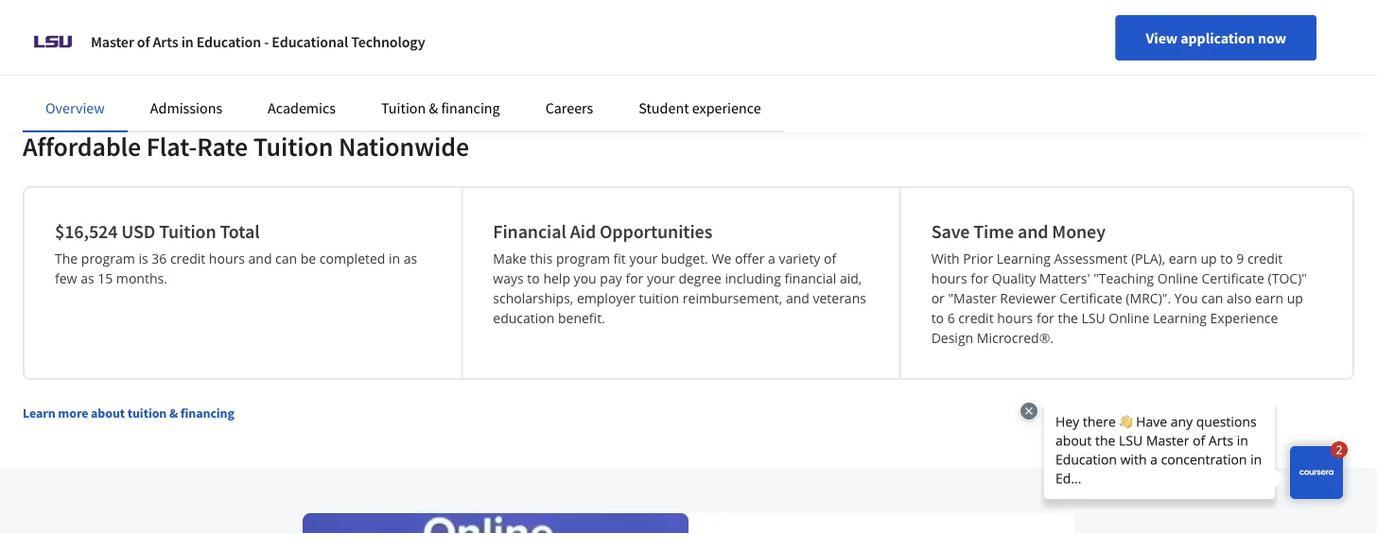 Task type: describe. For each thing, give the bounding box(es) containing it.
-
[[264, 32, 269, 51]]

completed
[[320, 250, 385, 268]]

$16,524  usd tuition total list item
[[25, 188, 463, 378]]

assessment
[[1054, 250, 1128, 268]]

money
[[1052, 220, 1106, 244]]

experience
[[1210, 309, 1278, 327]]

opportunities
[[600, 220, 712, 244]]

degree
[[679, 270, 722, 288]]

careers
[[545, 98, 593, 117]]

learn
[[23, 405, 55, 422]]

reviewer
[[1000, 289, 1056, 307]]

master of arts in education - educational technology
[[91, 32, 425, 51]]

and inside $16,524  usd tuition total the program is 36 credit hours and can be completed in as few as 15 months.
[[248, 250, 272, 268]]

0 vertical spatial in
[[181, 32, 194, 51]]

can inside save time and money with prior learning assessment (pla), earn up to 9 credit hours for quality matters' "teaching online certificate (toc)" or "master reviewer certificate (mrc)". you can also earn up to 6 credit hours for the lsu online learning experience design microcred®.
[[1202, 289, 1223, 307]]

experience
[[692, 98, 761, 117]]

application
[[1181, 28, 1255, 47]]

learn more about tuition & financing link
[[23, 405, 234, 422]]

also
[[1227, 289, 1252, 307]]

0 horizontal spatial learning
[[997, 250, 1051, 268]]

about
[[91, 405, 125, 422]]

variety
[[779, 250, 820, 268]]

0 vertical spatial financing
[[441, 98, 500, 117]]

save time and money list item
[[901, 188, 1339, 378]]

2 vertical spatial to
[[931, 309, 944, 327]]

0 horizontal spatial as
[[81, 270, 94, 288]]

flat-
[[146, 130, 197, 163]]

financial
[[785, 270, 836, 288]]

view application now button
[[1116, 15, 1317, 61]]

including
[[725, 270, 781, 288]]

matters'
[[1039, 270, 1090, 288]]

affordable flat-rate tuition nationwide
[[23, 130, 469, 163]]

(toc)"
[[1268, 270, 1307, 288]]

0 horizontal spatial financing
[[181, 405, 234, 422]]

1 horizontal spatial online
[[1158, 270, 1198, 288]]

0 vertical spatial earn
[[1169, 250, 1197, 268]]

tuition & financing
[[381, 98, 500, 117]]

15
[[98, 270, 113, 288]]

time
[[974, 220, 1014, 244]]

benefit.
[[558, 309, 605, 327]]

with
[[931, 250, 960, 268]]

quality
[[992, 270, 1036, 288]]

academics link
[[268, 98, 336, 117]]

master
[[91, 32, 134, 51]]

"teaching
[[1094, 270, 1154, 288]]

of inside "financial aid opportunities make this program fit your budget.   we offer a variety of ways to help you pay for your degree including financial aid, scholarships, employer tuition reimbursement, and veterans education benefit."
[[824, 250, 836, 268]]

make
[[493, 250, 527, 268]]

(pla),
[[1131, 250, 1166, 268]]

admissions
[[150, 98, 222, 117]]

1 vertical spatial your
[[647, 270, 675, 288]]

1 horizontal spatial for
[[971, 270, 989, 288]]

0 vertical spatial as
[[404, 250, 417, 268]]

rate
[[197, 130, 248, 163]]

tuition inside $16,524  usd tuition total the program is 36 credit hours and can be completed in as few as 15 months.
[[159, 220, 216, 244]]

usd
[[121, 220, 155, 244]]

affordable
[[23, 130, 141, 163]]

0 vertical spatial to
[[1220, 250, 1233, 268]]

can inside $16,524  usd tuition total the program is 36 credit hours and can be completed in as few as 15 months.
[[275, 250, 297, 268]]

nationwide
[[339, 130, 469, 163]]

1 vertical spatial tuition
[[127, 405, 167, 422]]

microcred®.
[[977, 329, 1054, 347]]

the
[[55, 250, 78, 268]]

learn more about tuition & financing
[[23, 405, 234, 422]]

6
[[947, 309, 955, 327]]

financial
[[493, 220, 566, 244]]

$16,524
[[55, 220, 118, 244]]

student experience link
[[639, 98, 761, 117]]

student experience
[[639, 98, 761, 117]]

technology
[[351, 32, 425, 51]]

financial aid opportunities make this program fit your budget.   we offer a variety of ways to help you pay for your degree including financial aid, scholarships, employer tuition reimbursement, and veterans education benefit.
[[493, 220, 866, 327]]

education
[[196, 32, 261, 51]]

design
[[931, 329, 973, 347]]

few
[[55, 270, 77, 288]]

2 horizontal spatial tuition
[[381, 98, 426, 117]]

and inside save time and money with prior learning assessment (pla), earn up to 9 credit hours for quality matters' "teaching online certificate (toc)" or "master reviewer certificate (mrc)". you can also earn up to 6 credit hours for the lsu online learning experience design microcred®.
[[1018, 220, 1048, 244]]

program for aid
[[556, 250, 610, 268]]

in inside $16,524  usd tuition total the program is 36 credit hours and can be completed in as few as 15 months.
[[389, 250, 400, 268]]

2 vertical spatial hours
[[997, 309, 1033, 327]]



Task type: vqa. For each thing, say whether or not it's contained in the screenshot.
the middle "Tuition"
yes



Task type: locate. For each thing, give the bounding box(es) containing it.
program up 15
[[81, 250, 135, 268]]

1 horizontal spatial in
[[389, 250, 400, 268]]

0 vertical spatial &
[[429, 98, 438, 117]]

tuition up 36
[[159, 220, 216, 244]]

1 horizontal spatial of
[[824, 250, 836, 268]]

of up financial
[[824, 250, 836, 268]]

0 horizontal spatial can
[[275, 250, 297, 268]]

1 vertical spatial as
[[81, 270, 94, 288]]

for down prior
[[971, 270, 989, 288]]

is
[[138, 250, 148, 268]]

can right the "you"
[[1202, 289, 1223, 307]]

pay
[[600, 270, 622, 288]]

2 horizontal spatial for
[[1037, 309, 1055, 327]]

$16,524  usd tuition total the program is 36 credit hours and can be completed in as few as 15 months.
[[55, 220, 417, 288]]

1 horizontal spatial hours
[[931, 270, 967, 288]]

for left 'the'
[[1037, 309, 1055, 327]]

for inside "financial aid opportunities make this program fit your budget.   we offer a variety of ways to help you pay for your degree including financial aid, scholarships, employer tuition reimbursement, and veterans education benefit."
[[626, 270, 643, 288]]

admissions link
[[150, 98, 222, 117]]

the
[[1058, 309, 1078, 327]]

can left be
[[275, 250, 297, 268]]

credit down "master
[[958, 309, 994, 327]]

your down budget.
[[647, 270, 675, 288]]

1 vertical spatial can
[[1202, 289, 1223, 307]]

1 vertical spatial up
[[1287, 289, 1303, 307]]

now
[[1258, 28, 1286, 47]]

1 horizontal spatial and
[[786, 289, 810, 307]]

louisiana state university logo image
[[30, 19, 76, 64]]

hours up microcred®.
[[997, 309, 1033, 327]]

2 horizontal spatial credit
[[1248, 250, 1283, 268]]

2 horizontal spatial hours
[[997, 309, 1033, 327]]

program up you
[[556, 250, 610, 268]]

0 horizontal spatial for
[[626, 270, 643, 288]]

1 vertical spatial hours
[[931, 270, 967, 288]]

0 vertical spatial and
[[1018, 220, 1048, 244]]

up
[[1201, 250, 1217, 268], [1287, 289, 1303, 307]]

financing
[[441, 98, 500, 117], [181, 405, 234, 422]]

overview link
[[45, 98, 105, 117]]

earn right (pla),
[[1169, 250, 1197, 268]]

0 horizontal spatial tuition
[[127, 405, 167, 422]]

1 horizontal spatial program
[[556, 250, 610, 268]]

learning up quality
[[997, 250, 1051, 268]]

save time and money with prior learning assessment (pla), earn up to 9 credit hours for quality matters' "teaching online certificate (toc)" or "master reviewer certificate (mrc)". you can also earn up to 6 credit hours for the lsu online learning experience design microcred®.
[[931, 220, 1307, 347]]

up left "9"
[[1201, 250, 1217, 268]]

certificate up also at right
[[1202, 270, 1265, 288]]

be
[[301, 250, 316, 268]]

online
[[1158, 270, 1198, 288], [1109, 309, 1150, 327]]

in
[[181, 32, 194, 51], [389, 250, 400, 268]]

scholarships,
[[493, 289, 573, 307]]

as right completed
[[404, 250, 417, 268]]

budget.
[[661, 250, 708, 268]]

0 vertical spatial of
[[137, 32, 150, 51]]

credit inside $16,524  usd tuition total the program is 36 credit hours and can be completed in as few as 15 months.
[[170, 250, 205, 268]]

aid
[[570, 220, 596, 244]]

0 horizontal spatial to
[[527, 270, 540, 288]]

0 horizontal spatial tuition
[[159, 220, 216, 244]]

9
[[1237, 250, 1244, 268]]

and down financial
[[786, 289, 810, 307]]

1 horizontal spatial credit
[[958, 309, 994, 327]]

& right about
[[169, 405, 178, 422]]

certificate up lsu
[[1060, 289, 1123, 307]]

tuition down academics 'link'
[[253, 130, 333, 163]]

to
[[1220, 250, 1233, 268], [527, 270, 540, 288], [931, 309, 944, 327]]

1 horizontal spatial certificate
[[1202, 270, 1265, 288]]

tuition
[[381, 98, 426, 117], [253, 130, 333, 163], [159, 220, 216, 244]]

1 program from the left
[[81, 250, 135, 268]]

credit right "9"
[[1248, 250, 1283, 268]]

tuition & financing link
[[381, 98, 500, 117]]

you
[[574, 270, 597, 288]]

online down the (mrc)".
[[1109, 309, 1150, 327]]

as
[[404, 250, 417, 268], [81, 270, 94, 288]]

as left 15
[[81, 270, 94, 288]]

for right "pay"
[[626, 270, 643, 288]]

student
[[639, 98, 689, 117]]

help
[[543, 270, 570, 288]]

program
[[81, 250, 135, 268], [556, 250, 610, 268]]

1 vertical spatial to
[[527, 270, 540, 288]]

2 vertical spatial tuition
[[159, 220, 216, 244]]

and right time
[[1018, 220, 1048, 244]]

0 horizontal spatial certificate
[[1060, 289, 1123, 307]]

1 horizontal spatial tuition
[[639, 289, 679, 307]]

0 horizontal spatial in
[[181, 32, 194, 51]]

1 horizontal spatial can
[[1202, 289, 1223, 307]]

36
[[152, 250, 167, 268]]

hours
[[209, 250, 245, 268], [931, 270, 967, 288], [997, 309, 1033, 327]]

offer
[[735, 250, 765, 268]]

education
[[493, 309, 555, 327]]

1 vertical spatial online
[[1109, 309, 1150, 327]]

0 vertical spatial your
[[629, 250, 658, 268]]

0 horizontal spatial credit
[[170, 250, 205, 268]]

prior
[[963, 250, 993, 268]]

2 horizontal spatial and
[[1018, 220, 1048, 244]]

0 vertical spatial online
[[1158, 270, 1198, 288]]

0 vertical spatial certificate
[[1202, 270, 1265, 288]]

(mrc)".
[[1126, 289, 1171, 307]]

1 horizontal spatial &
[[429, 98, 438, 117]]

view application now
[[1146, 28, 1286, 47]]

up down (toc)"
[[1287, 289, 1303, 307]]

hours down total
[[209, 250, 245, 268]]

this
[[530, 250, 553, 268]]

1 vertical spatial &
[[169, 405, 178, 422]]

2 vertical spatial and
[[786, 289, 810, 307]]

list
[[23, 186, 1355, 380]]

0 horizontal spatial up
[[1201, 250, 1217, 268]]

of left the arts
[[137, 32, 150, 51]]

hours down with
[[931, 270, 967, 288]]

credit right 36
[[170, 250, 205, 268]]

1 vertical spatial earn
[[1255, 289, 1284, 307]]

and
[[1018, 220, 1048, 244], [248, 250, 272, 268], [786, 289, 810, 307]]

program inside "financial aid opportunities make this program fit your budget.   we offer a variety of ways to help you pay for your degree including financial aid, scholarships, employer tuition reimbursement, and veterans education benefit."
[[556, 250, 610, 268]]

0 vertical spatial up
[[1201, 250, 1217, 268]]

careers link
[[545, 98, 593, 117]]

0 horizontal spatial of
[[137, 32, 150, 51]]

0 horizontal spatial &
[[169, 405, 178, 422]]

aid,
[[840, 270, 862, 288]]

"master
[[948, 289, 997, 307]]

tuition inside "financial aid opportunities make this program fit your budget.   we offer a variety of ways to help you pay for your degree including financial aid, scholarships, employer tuition reimbursement, and veterans education benefit."
[[639, 289, 679, 307]]

and down total
[[248, 250, 272, 268]]

1 vertical spatial tuition
[[253, 130, 333, 163]]

list containing $16,524  usd tuition total
[[23, 186, 1355, 380]]

1 horizontal spatial as
[[404, 250, 417, 268]]

1 vertical spatial financing
[[181, 405, 234, 422]]

earn down (toc)"
[[1255, 289, 1284, 307]]

0 horizontal spatial hours
[[209, 250, 245, 268]]

1 horizontal spatial tuition
[[253, 130, 333, 163]]

1 vertical spatial certificate
[[1060, 289, 1123, 307]]

for
[[626, 270, 643, 288], [971, 270, 989, 288], [1037, 309, 1055, 327]]

total
[[220, 220, 260, 244]]

to inside "financial aid opportunities make this program fit your budget.   we offer a variety of ways to help you pay for your degree including financial aid, scholarships, employer tuition reimbursement, and veterans education benefit."
[[527, 270, 540, 288]]

0 vertical spatial tuition
[[639, 289, 679, 307]]

save
[[931, 220, 970, 244]]

0 vertical spatial tuition
[[381, 98, 426, 117]]

view
[[1146, 28, 1178, 47]]

hours inside $16,524  usd tuition total the program is 36 credit hours and can be completed in as few as 15 months.
[[209, 250, 245, 268]]

ways
[[493, 270, 524, 288]]

online up the "you"
[[1158, 270, 1198, 288]]

0 vertical spatial learning
[[997, 250, 1051, 268]]

tuition
[[639, 289, 679, 307], [127, 405, 167, 422]]

months.
[[116, 270, 167, 288]]

&
[[429, 98, 438, 117], [169, 405, 178, 422]]

we
[[712, 250, 731, 268]]

0 vertical spatial hours
[[209, 250, 245, 268]]

1 horizontal spatial earn
[[1255, 289, 1284, 307]]

more
[[58, 405, 88, 422]]

2 program from the left
[[556, 250, 610, 268]]

you
[[1175, 289, 1198, 307]]

arts
[[153, 32, 178, 51]]

your right 'fit'
[[629, 250, 658, 268]]

to left the "6"
[[931, 309, 944, 327]]

credit
[[170, 250, 205, 268], [1248, 250, 1283, 268], [958, 309, 994, 327]]

in right completed
[[389, 250, 400, 268]]

or
[[931, 289, 945, 307]]

employer
[[577, 289, 636, 307]]

to up scholarships,
[[527, 270, 540, 288]]

& up 'nationwide'
[[429, 98, 438, 117]]

a
[[768, 250, 775, 268]]

veterans
[[813, 289, 866, 307]]

of
[[137, 32, 150, 51], [824, 250, 836, 268]]

learning down the "you"
[[1153, 309, 1207, 327]]

and inside "financial aid opportunities make this program fit your budget.   we offer a variety of ways to help you pay for your degree including financial aid, scholarships, employer tuition reimbursement, and veterans education benefit."
[[786, 289, 810, 307]]

0 horizontal spatial earn
[[1169, 250, 1197, 268]]

1 vertical spatial and
[[248, 250, 272, 268]]

reimbursement,
[[683, 289, 782, 307]]

program inside $16,524  usd tuition total the program is 36 credit hours and can be completed in as few as 15 months.
[[81, 250, 135, 268]]

financial aid opportunities list item
[[463, 188, 901, 378]]

0 vertical spatial can
[[275, 250, 297, 268]]

2 horizontal spatial to
[[1220, 250, 1233, 268]]

tuition right about
[[127, 405, 167, 422]]

to left "9"
[[1220, 250, 1233, 268]]

your
[[629, 250, 658, 268], [647, 270, 675, 288]]

tuition down degree
[[639, 289, 679, 307]]

academics
[[268, 98, 336, 117]]

1 vertical spatial of
[[824, 250, 836, 268]]

1 horizontal spatial to
[[931, 309, 944, 327]]

1 horizontal spatial learning
[[1153, 309, 1207, 327]]

tuition up 'nationwide'
[[381, 98, 426, 117]]

0 horizontal spatial and
[[248, 250, 272, 268]]

overview
[[45, 98, 105, 117]]

1 horizontal spatial up
[[1287, 289, 1303, 307]]

1 horizontal spatial financing
[[441, 98, 500, 117]]

certificate
[[1202, 270, 1265, 288], [1060, 289, 1123, 307]]

in right the arts
[[181, 32, 194, 51]]

0 horizontal spatial program
[[81, 250, 135, 268]]

program for usd
[[81, 250, 135, 268]]

educational
[[272, 32, 348, 51]]

lsu
[[1082, 309, 1105, 327]]

1 vertical spatial learning
[[1153, 309, 1207, 327]]

fit
[[613, 250, 626, 268]]

0 horizontal spatial online
[[1109, 309, 1150, 327]]

1 vertical spatial in
[[389, 250, 400, 268]]



